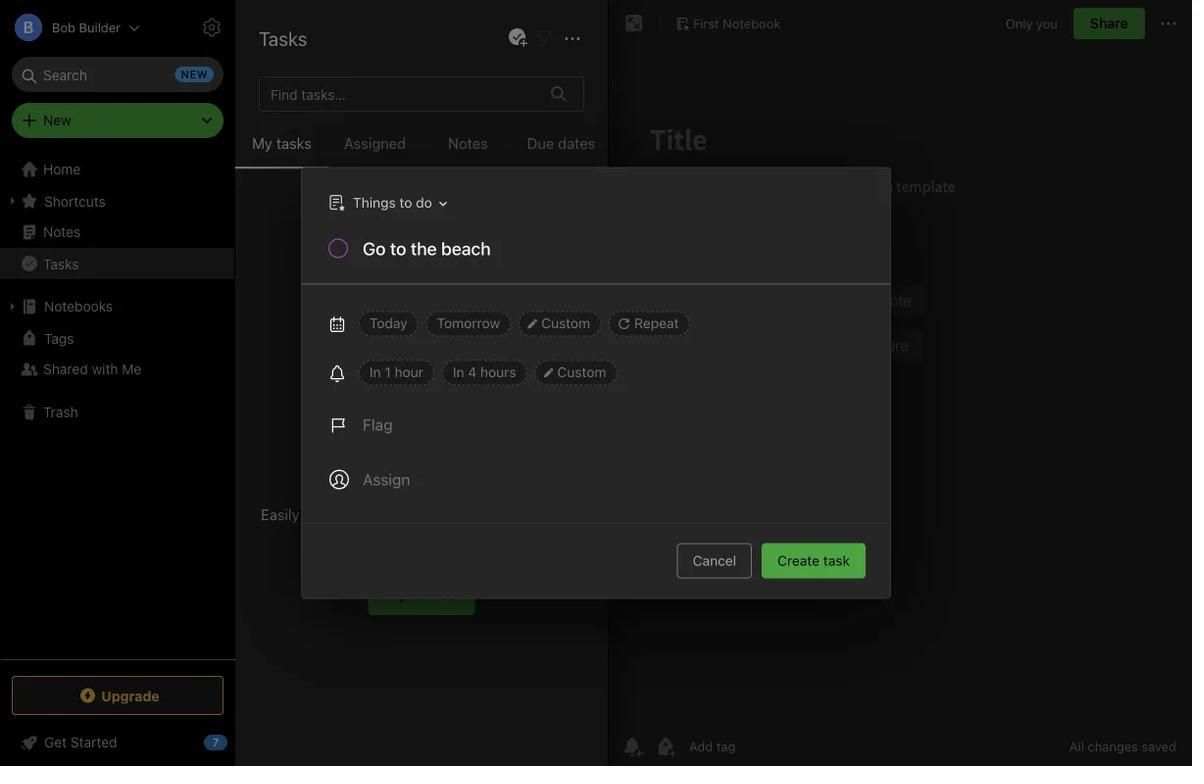 Task type: vqa. For each thing, say whether or not it's contained in the screenshot.
the assigned
yes



Task type: locate. For each thing, give the bounding box(es) containing it.
notes down shortcuts
[[43, 224, 81, 240]]

in 1 hour
[[370, 364, 424, 380]]

2 vertical spatial notes
[[316, 312, 351, 328]]

0 horizontal spatial tasks
[[276, 135, 312, 152]]

0 horizontal spatial tasks
[[43, 256, 79, 272]]

notes down status at the left top of the page
[[316, 312, 351, 328]]

notes up the up
[[386, 271, 423, 287]]

2 notes
[[259, 61, 306, 77]]

and down note,
[[439, 529, 464, 547]]

minutes right the few
[[294, 174, 338, 188]]

1 vertical spatial custom
[[557, 364, 606, 380]]

0 horizontal spatial testing
[[261, 230, 308, 246]]

me right with
[[122, 361, 141, 377]]

shortcuts button
[[0, 185, 234, 217]]

things to do button
[[319, 189, 454, 217], [324, 189, 454, 217]]

0 horizontal spatial me
[[122, 361, 141, 377]]

8
[[261, 295, 268, 308]]

&
[[294, 251, 304, 267]]

and inside manage and organize tasks all in one place
[[373, 451, 401, 469]]

2 in from the left
[[453, 364, 464, 380]]

my tasks button
[[235, 131, 328, 169]]

great
[[427, 271, 462, 287]]

actio...
[[382, 312, 425, 328]]

1 vertical spatial tasks
[[473, 451, 512, 469]]

notes inside notes button
[[448, 135, 488, 152]]

me inside testing date & time 09/09/2099 goal testing attendees me agenda testing notes great action items assignee status clean up meeting notes send out meeting notes and actio...
[[261, 271, 280, 287]]

assign button
[[318, 456, 422, 503]]

0 vertical spatial testing
[[261, 230, 308, 246]]

tasks down untitled
[[276, 135, 312, 152]]

meeting down the great
[[426, 292, 477, 308]]

expand note image
[[623, 12, 646, 35]]

custom for tomorrow
[[541, 315, 590, 331]]

hour
[[395, 364, 424, 380]]

custom for in 4 hours
[[557, 364, 606, 380]]

my tasks
[[252, 135, 312, 152]]

notes up the 2 notes
[[277, 20, 331, 43]]

Note Editor text field
[[609, 94, 1192, 727]]

tree
[[0, 154, 235, 659]]

add a reminder image
[[621, 735, 644, 759]]

notes
[[271, 61, 306, 77], [481, 292, 516, 308], [316, 312, 351, 328]]

ago up things
[[341, 174, 362, 188]]

1 vertical spatial tasks
[[43, 256, 79, 272]]

minutes down agenda
[[272, 295, 316, 308]]

1 horizontal spatial testing
[[336, 271, 382, 287]]

one
[[394, 474, 422, 493]]

tasks
[[259, 26, 307, 50], [43, 256, 79, 272]]

tasks up the 2 notes
[[259, 26, 307, 50]]

assignee
[[261, 292, 318, 308]]

me down date
[[261, 271, 280, 287]]

tasks button
[[0, 248, 234, 279]]

testing date & time 09/09/2099 goal testing attendees me agenda testing notes great action items assignee status clean up meeting notes send out meeting notes and actio...
[[261, 230, 577, 328]]

1 vertical spatial notes
[[481, 292, 516, 308]]

notes left the due
[[448, 135, 488, 152]]

in inside 'button'
[[453, 364, 464, 380]]

1 horizontal spatial me
[[261, 271, 280, 287]]

1
[[385, 364, 391, 380]]

in left 1
[[370, 364, 381, 380]]

Search text field
[[25, 57, 210, 92]]

saved
[[1142, 740, 1177, 754]]

me
[[261, 271, 280, 287], [122, 361, 141, 377]]

notebooks
[[44, 299, 113, 315]]

None search field
[[25, 57, 210, 92]]

organize
[[405, 451, 469, 469]]

minutes
[[294, 174, 338, 188], [272, 295, 316, 308]]

today button
[[359, 311, 418, 337]]

tasks inside button
[[276, 135, 312, 152]]

notes right 2
[[271, 61, 306, 77]]

things to do
[[353, 194, 432, 211]]

testing up date
[[261, 230, 308, 246]]

my
[[252, 135, 272, 152]]

1 horizontal spatial ago
[[341, 174, 362, 188]]

in inside button
[[370, 364, 381, 380]]

tasks left all
[[473, 451, 512, 469]]

in 4 hours button
[[442, 360, 527, 386]]

share button
[[1074, 8, 1145, 39]]

and up assign
[[373, 451, 401, 469]]

ago down agenda
[[319, 295, 339, 308]]

to
[[400, 194, 412, 211]]

this
[[377, 529, 401, 547]]

0 vertical spatial tasks
[[259, 26, 307, 50]]

testing up status at the left top of the page
[[336, 271, 382, 287]]

try for free
[[385, 587, 458, 603]]

changes
[[1088, 740, 1138, 754]]

using
[[336, 529, 373, 547]]

testing up action
[[455, 251, 501, 267]]

notes link
[[0, 217, 234, 248]]

custom
[[541, 315, 590, 331], [557, 364, 606, 380]]

you
[[1036, 16, 1058, 31]]

tags
[[44, 330, 74, 346]]

cancel
[[693, 553, 736, 569]]

action
[[466, 271, 506, 287]]

notes down action
[[481, 292, 516, 308]]

1 vertical spatial and
[[373, 451, 401, 469]]

in left 4
[[453, 364, 464, 380]]

0 vertical spatial and
[[355, 312, 378, 328]]

all
[[1070, 740, 1084, 754]]

1 horizontal spatial meeting
[[426, 292, 477, 308]]

meeting down 'assignee'
[[261, 312, 312, 328]]

in for in 1 hour
[[370, 364, 381, 380]]

easily sort by due date, note, or assigned status using this view and more.
[[261, 506, 582, 547]]

time
[[308, 251, 339, 267]]

manage and organize tasks all in one place
[[310, 451, 533, 493]]

0 vertical spatial custom button
[[519, 311, 601, 337]]

task
[[823, 553, 850, 569]]

in
[[377, 474, 391, 493]]

and
[[355, 312, 378, 328], [373, 451, 401, 469], [439, 529, 464, 547]]

2 horizontal spatial notes
[[481, 292, 516, 308]]

0 vertical spatial me
[[261, 271, 280, 287]]

0 vertical spatial notes
[[271, 61, 306, 77]]

today
[[370, 315, 408, 331]]

due
[[354, 506, 379, 523]]

1 vertical spatial custom button
[[535, 360, 617, 386]]

only
[[1006, 16, 1033, 31]]

out
[[556, 292, 577, 308]]

1 vertical spatial meeting
[[261, 312, 312, 328]]

notes
[[277, 20, 331, 43], [448, 135, 488, 152], [43, 224, 81, 240], [386, 271, 423, 287]]

send
[[520, 292, 552, 308]]

1 horizontal spatial tasks
[[473, 451, 512, 469]]

free
[[432, 587, 458, 603]]

0 horizontal spatial in
[[370, 364, 381, 380]]

settings image
[[200, 16, 224, 39]]

1 vertical spatial me
[[122, 361, 141, 377]]

for
[[410, 587, 428, 603]]

ago
[[341, 174, 362, 188], [319, 295, 339, 308]]

1 horizontal spatial tasks
[[259, 26, 307, 50]]

0 horizontal spatial ago
[[319, 295, 339, 308]]

0 vertical spatial custom
[[541, 315, 590, 331]]

2 horizontal spatial testing
[[455, 251, 501, 267]]

0 vertical spatial ago
[[341, 174, 362, 188]]

more.
[[468, 529, 507, 547]]

testing
[[261, 230, 308, 246], [455, 251, 501, 267], [336, 271, 382, 287]]

and down clean
[[355, 312, 378, 328]]

8 minutes ago
[[261, 295, 339, 308]]

tree containing home
[[0, 154, 235, 659]]

1 horizontal spatial in
[[453, 364, 464, 380]]

1 in from the left
[[370, 364, 381, 380]]

2 vertical spatial and
[[439, 529, 464, 547]]

custom button
[[519, 311, 601, 337], [535, 360, 617, 386]]

status
[[322, 292, 363, 308]]

tasks up notebooks at the top left of page
[[43, 256, 79, 272]]

note window element
[[609, 0, 1192, 767]]

0 vertical spatial tasks
[[276, 135, 312, 152]]

agenda
[[284, 271, 332, 287]]

1 things to do button from the left
[[319, 189, 454, 217]]

trash link
[[0, 397, 234, 428]]

assign
[[363, 471, 410, 489]]

in for in 4 hours
[[453, 364, 464, 380]]



Task type: describe. For each thing, give the bounding box(es) containing it.
me inside "link"
[[122, 361, 141, 377]]

a
[[261, 174, 267, 188]]

do
[[416, 194, 432, 211]]

repeat
[[634, 315, 679, 331]]

view
[[405, 529, 435, 547]]

few
[[271, 174, 290, 188]]

custom button for tomorrow
[[519, 311, 601, 337]]

flag button
[[318, 401, 404, 449]]

all
[[516, 451, 533, 469]]

create task
[[778, 553, 850, 569]]

clean
[[366, 292, 402, 308]]

0 vertical spatial meeting
[[426, 292, 477, 308]]

custom button for in 4 hours
[[535, 360, 617, 386]]

upgrade
[[101, 688, 160, 704]]

2 vertical spatial testing
[[336, 271, 382, 287]]

note,
[[421, 506, 455, 523]]

or
[[459, 506, 473, 523]]

in 4 hours
[[453, 364, 516, 380]]

0 horizontal spatial meeting
[[261, 312, 312, 328]]

easily
[[261, 506, 299, 523]]

1 horizontal spatial notes
[[316, 312, 351, 328]]

Find tasks… text field
[[263, 78, 539, 110]]

home link
[[0, 154, 235, 185]]

shared with me link
[[0, 354, 234, 385]]

due dates
[[527, 135, 595, 152]]

shared with me
[[43, 361, 141, 377]]

manage
[[310, 451, 369, 469]]

place
[[426, 474, 466, 493]]

4
[[468, 364, 477, 380]]

tomorrow
[[437, 315, 500, 331]]

tags button
[[0, 323, 234, 354]]

1 vertical spatial testing
[[455, 251, 501, 267]]

notes inside notes link
[[43, 224, 81, 240]]

things
[[353, 194, 396, 211]]

create
[[778, 553, 820, 569]]

add tag image
[[654, 735, 678, 759]]

first notebook
[[693, 16, 781, 30]]

expand notebooks image
[[5, 299, 21, 315]]

up
[[406, 292, 422, 308]]

try
[[385, 587, 406, 603]]

in 1 hour button
[[359, 360, 434, 386]]

try for free button
[[368, 575, 475, 616]]

09/09/2099
[[342, 251, 418, 267]]

dates
[[558, 135, 595, 152]]

items
[[510, 271, 544, 287]]

0 vertical spatial minutes
[[294, 174, 338, 188]]

attendees
[[504, 251, 569, 267]]

notes button
[[422, 131, 515, 169]]

due dates button
[[515, 131, 608, 169]]

first
[[693, 16, 719, 30]]

date
[[261, 251, 290, 267]]

new button
[[12, 103, 224, 138]]

tasks inside button
[[43, 256, 79, 272]]

2 things to do button from the left
[[324, 189, 454, 217]]

home
[[43, 161, 81, 177]]

and inside easily sort by due date, note, or assigned status using this view and more.
[[439, 529, 464, 547]]

Go to note or move task field
[[319, 189, 454, 217]]

a few minutes ago
[[261, 174, 362, 188]]

date,
[[383, 506, 417, 523]]

create task button
[[762, 544, 866, 579]]

0 horizontal spatial notes
[[271, 61, 306, 77]]

with
[[92, 361, 118, 377]]

due
[[527, 135, 554, 152]]

new
[[43, 112, 71, 128]]

tasks inside manage and organize tasks all in one place
[[473, 451, 512, 469]]

first notebook button
[[669, 10, 788, 37]]

Enter task text field
[[361, 237, 867, 265]]

notebook
[[723, 16, 781, 30]]

repeat button
[[609, 311, 690, 337]]

tomorrow button
[[426, 311, 511, 337]]

all changes saved
[[1070, 740, 1177, 754]]

by
[[334, 506, 350, 523]]

flag
[[363, 416, 393, 434]]

shortcuts
[[44, 193, 106, 209]]

1 vertical spatial minutes
[[272, 295, 316, 308]]

1 vertical spatial ago
[[319, 295, 339, 308]]

assigned button
[[328, 131, 422, 169]]

assigned
[[477, 506, 537, 523]]

new task image
[[506, 26, 529, 50]]

hours
[[480, 364, 516, 380]]

upgrade button
[[12, 677, 224, 716]]

only you
[[1006, 16, 1058, 31]]

status
[[541, 506, 582, 523]]

and inside testing date & time 09/09/2099 goal testing attendees me agenda testing notes great action items assignee status clean up meeting notes send out meeting notes and actio...
[[355, 312, 378, 328]]

sort
[[303, 506, 330, 523]]

trash
[[43, 404, 78, 421]]

notes inside testing date & time 09/09/2099 goal testing attendees me agenda testing notes great action items assignee status clean up meeting notes send out meeting notes and actio...
[[386, 271, 423, 287]]

untitled
[[261, 112, 312, 128]]



